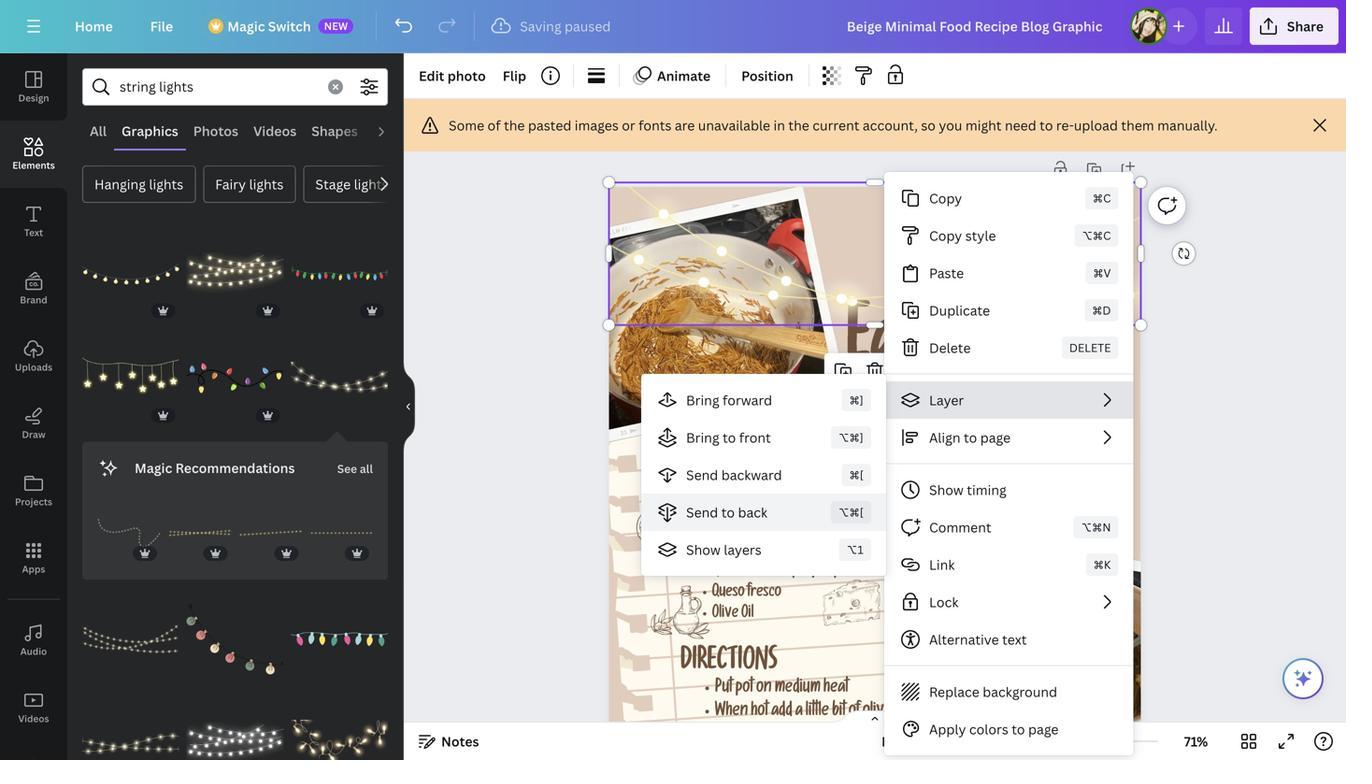 Task type: locate. For each thing, give the bounding box(es) containing it.
to
[[1040, 116, 1053, 134], [723, 429, 736, 447], [964, 429, 978, 447], [722, 504, 735, 521], [780, 565, 790, 580], [912, 704, 922, 721], [1012, 721, 1026, 738]]

0 vertical spatial pot
[[793, 565, 809, 580]]

audio right the shapes
[[373, 122, 410, 140]]

audio button right the shapes
[[365, 113, 418, 149]]

hanging lights
[[94, 175, 184, 193]]

show up 2/3
[[686, 541, 721, 559]]

1 horizontal spatial videos
[[253, 122, 297, 140]]

magic left recommendations in the left bottom of the page
[[135, 459, 172, 477]]

1 vertical spatial pot
[[736, 681, 754, 698]]

lights for fairy lights
[[249, 175, 284, 193]]

pick
[[834, 565, 856, 580]]

2 copy from the top
[[930, 227, 963, 245]]

1 vertical spatial you
[[812, 565, 832, 580]]

0 horizontal spatial pot
[[736, 681, 754, 698]]

2 vertical spatial pot
[[925, 704, 943, 721]]

copy up copy style
[[930, 189, 963, 207]]

in
[[774, 116, 785, 134]]

photos
[[193, 122, 238, 140]]

apps button
[[0, 525, 67, 592]]

1 vertical spatial audio
[[20, 645, 47, 658]]

1 horizontal spatial show
[[930, 481, 964, 499]]

replace background
[[930, 683, 1058, 701]]

or
[[622, 116, 636, 134]]

the left pasted
[[504, 116, 525, 134]]

menu
[[885, 172, 1134, 756]]

of
[[488, 116, 501, 134], [754, 501, 764, 517], [733, 565, 744, 580], [849, 704, 860, 721]]

pot down seasoning
[[793, 565, 809, 580]]

lights right fairy
[[249, 175, 284, 193]]

2 lights from the left
[[249, 175, 284, 193]]

garlic
[[743, 522, 773, 538]]

1 horizontal spatial lights
[[249, 175, 284, 193]]

page down layer popup button
[[981, 429, 1011, 447]]

you right so
[[939, 116, 963, 134]]

the
[[504, 116, 525, 134], [789, 116, 810, 134]]

1 horizontal spatial 1
[[934, 733, 941, 750]]

1 vertical spatial magic
[[135, 459, 172, 477]]

alternative text button
[[885, 621, 1134, 658]]

farfalle pasta illustration image
[[809, 452, 861, 498]]

of right can
[[754, 501, 764, 517]]

fonts
[[639, 116, 672, 134]]

1 horizontal spatial videos button
[[246, 113, 304, 149]]

show for show layers
[[686, 541, 721, 559]]

to up the fresh
[[722, 504, 735, 521]]

0 vertical spatial send
[[686, 466, 718, 484]]

⌥⌘]
[[839, 430, 864, 445]]

0 horizontal spatial lights
[[149, 175, 184, 193]]

0 horizontal spatial you
[[812, 565, 832, 580]]

back
[[738, 504, 768, 521]]

magic for magic switch
[[227, 17, 265, 35]]

account,
[[863, 116, 918, 134]]

1 vertical spatial fideo
[[713, 479, 741, 495]]

2 send from the top
[[686, 504, 718, 521]]

send for send backward
[[686, 466, 718, 484]]

Design title text field
[[832, 7, 1123, 45]]

side panel tab list
[[0, 53, 67, 760]]

notes button
[[411, 727, 487, 757]]

you inside the fideo noodles 1/2 can of tomato sauce fresh garlic knorr chicken seasoning 2/3 of water to pot you pick queso fresco olive oil
[[812, 565, 832, 580]]

0 vertical spatial bring
[[686, 391, 720, 409]]

0 horizontal spatial the
[[504, 116, 525, 134]]

1 copy from the top
[[930, 189, 963, 207]]

string lights illustration image
[[82, 225, 179, 322]]

audio down apps
[[20, 645, 47, 658]]

alternative text
[[930, 631, 1027, 649]]

0 horizontal spatial audio button
[[0, 607, 67, 674]]

flip button
[[495, 61, 534, 91]]

laddle icon image
[[907, 183, 1200, 490]]

1 vertical spatial send
[[686, 504, 718, 521]]

see all
[[337, 461, 373, 476]]

forward
[[723, 391, 773, 409]]

shapes
[[312, 122, 358, 140]]

when
[[716, 704, 748, 721]]

saving paused
[[520, 17, 611, 35]]

page 1 / 1
[[882, 733, 941, 750]]

uploads
[[15, 361, 53, 374]]

magic inside main menu bar
[[227, 17, 265, 35]]

0 horizontal spatial videos
[[18, 713, 49, 725]]

align to page
[[930, 429, 1011, 447]]

of right bit
[[849, 704, 860, 721]]

audio button
[[365, 113, 418, 149], [0, 607, 67, 674]]

0 vertical spatial show
[[930, 481, 964, 499]]

layer menu
[[642, 374, 886, 576]]

lights right stage
[[354, 175, 389, 193]]

directions
[[681, 651, 778, 679]]

graphics button
[[114, 113, 186, 149]]

⌘k
[[1094, 557, 1111, 572]]

send for send to back
[[686, 504, 718, 521]]

christmas lights hanging strings. image
[[187, 591, 284, 688]]

1 send from the top
[[686, 466, 718, 484]]

might
[[966, 116, 1002, 134]]

page
[[981, 429, 1011, 447], [1029, 721, 1059, 738]]

them
[[1122, 116, 1155, 134]]

copy left style
[[930, 227, 963, 245]]

0 horizontal spatial fideo
[[713, 479, 741, 495]]

see
[[337, 461, 357, 476]]

1 horizontal spatial the
[[789, 116, 810, 134]]

delete
[[930, 339, 971, 357]]

delete
[[1070, 340, 1111, 355]]

timing
[[967, 481, 1007, 499]]

send up the fresh
[[686, 504, 718, 521]]

0 horizontal spatial magic
[[135, 459, 172, 477]]

see all button
[[335, 449, 375, 487]]

to right oil
[[912, 704, 922, 721]]

pot left on
[[736, 681, 754, 698]]

page down background
[[1029, 721, 1059, 738]]

1 horizontal spatial you
[[939, 116, 963, 134]]

to right colors
[[1012, 721, 1026, 738]]

1 right /
[[934, 733, 941, 750]]

1 vertical spatial videos
[[18, 713, 49, 725]]

lights right hanging
[[149, 175, 184, 193]]

hanging
[[94, 175, 146, 193]]

0 vertical spatial audio button
[[365, 113, 418, 149]]

send up 1/2
[[686, 466, 718, 484]]

0 horizontal spatial page
[[981, 429, 1011, 447]]

show
[[930, 481, 964, 499], [686, 541, 721, 559]]

1 vertical spatial audio button
[[0, 607, 67, 674]]

magic left switch
[[227, 17, 265, 35]]

pot down replace
[[925, 704, 943, 721]]

to inside 'button'
[[1012, 721, 1026, 738]]

0 vertical spatial audio
[[373, 122, 410, 140]]

⌥⌘c
[[1082, 228, 1111, 243]]

ingredients
[[681, 450, 784, 476]]

to inside put pot on medium heat when hot add a little bit of olive oil to pot
[[912, 704, 922, 721]]

re-
[[1057, 116, 1074, 134]]

warm white string light bulb hand drawn image
[[187, 225, 284, 322]]

1 vertical spatial bring
[[686, 429, 720, 447]]

canva assistant image
[[1292, 668, 1315, 690]]

some of the pasted images or fonts are unavailable in the current account, so you might need to re-upload them manually.
[[449, 116, 1218, 134]]

magic recommendations
[[135, 459, 295, 477]]

seasoning
[[791, 543, 847, 559]]

on
[[757, 681, 772, 698]]

need
[[1005, 116, 1037, 134]]

design
[[18, 92, 49, 104]]

medium
[[775, 681, 821, 698]]

little
[[806, 704, 830, 721]]

0 horizontal spatial 1
[[915, 733, 922, 750]]

graphics
[[122, 122, 178, 140]]

bring up ingredients on the bottom of page
[[686, 429, 720, 447]]

magic
[[227, 17, 265, 35], [135, 459, 172, 477]]

1 horizontal spatial audio button
[[365, 113, 418, 149]]

1 horizontal spatial fideo
[[847, 406, 973, 476]]

⌘d
[[1093, 303, 1111, 318]]

to right water
[[780, 565, 790, 580]]

1 horizontal spatial magic
[[227, 17, 265, 35]]

1 horizontal spatial page
[[1029, 721, 1059, 738]]

1 bring from the top
[[686, 391, 720, 409]]

group
[[82, 225, 179, 322], [187, 225, 284, 322], [291, 225, 388, 322], [82, 330, 179, 427], [187, 330, 284, 427], [97, 502, 161, 565], [168, 502, 231, 565], [239, 502, 302, 565], [310, 502, 373, 565]]

olive
[[713, 607, 739, 623]]

show up comment
[[930, 481, 964, 499]]

show inside layer menu
[[686, 541, 721, 559]]

bring left forward
[[686, 391, 720, 409]]

0 vertical spatial copy
[[930, 189, 963, 207]]

2 horizontal spatial lights
[[354, 175, 389, 193]]

0 horizontal spatial videos button
[[0, 674, 67, 742]]

switch
[[268, 17, 311, 35]]

0 vertical spatial page
[[981, 429, 1011, 447]]

0 horizontal spatial show
[[686, 541, 721, 559]]

glowing christmas lights illustration image
[[291, 330, 388, 427], [97, 502, 161, 565], [168, 502, 231, 565], [239, 502, 302, 565], [310, 502, 373, 565], [82, 696, 179, 760]]

to right align
[[964, 429, 978, 447]]

to left re-
[[1040, 116, 1053, 134]]

light string element image
[[82, 330, 179, 427]]

1 horizontal spatial audio
[[373, 122, 410, 140]]

1 left /
[[915, 733, 922, 750]]

you down seasoning
[[812, 565, 832, 580]]

0 vertical spatial fideo
[[847, 406, 973, 476]]

send
[[686, 466, 718, 484], [686, 504, 718, 521]]

can
[[731, 501, 751, 517]]

3 lights from the left
[[354, 175, 389, 193]]

audio button down apps
[[0, 607, 67, 674]]

menu containing copy
[[885, 172, 1134, 756]]

comment
[[930, 519, 992, 536]]

of right some
[[488, 116, 501, 134]]

1 vertical spatial show
[[686, 541, 721, 559]]

0 horizontal spatial audio
[[20, 645, 47, 658]]

the right in
[[789, 116, 810, 134]]

put
[[716, 681, 733, 698]]

lights inside button
[[249, 175, 284, 193]]

⌥1
[[847, 542, 864, 557]]

videos button
[[246, 113, 304, 149], [0, 674, 67, 742]]

1 vertical spatial page
[[1029, 721, 1059, 738]]

design button
[[0, 53, 67, 121]]

current
[[813, 116, 860, 134]]

1 vertical spatial copy
[[930, 227, 963, 245]]

⌘c
[[1093, 190, 1111, 206]]

0 vertical spatial videos button
[[246, 113, 304, 149]]

2 bring from the top
[[686, 429, 720, 447]]

0 vertical spatial magic
[[227, 17, 265, 35]]

flip
[[503, 67, 527, 85]]

fideo inside the fideo noodles 1/2 can of tomato sauce fresh garlic knorr chicken seasoning 2/3 of water to pot you pick queso fresco olive oil
[[713, 479, 741, 495]]

layer button
[[885, 382, 1134, 419]]

fideo
[[847, 406, 973, 476], [713, 479, 741, 495]]

1 horizontal spatial pot
[[793, 565, 809, 580]]

1 lights from the left
[[149, 175, 184, 193]]

oil
[[742, 607, 754, 623]]

images
[[575, 116, 619, 134]]

show inside button
[[930, 481, 964, 499]]

fairy lights button
[[203, 166, 296, 203]]

bring
[[686, 391, 720, 409], [686, 429, 720, 447]]



Task type: describe. For each thing, give the bounding box(es) containing it.
brand button
[[0, 255, 67, 323]]

bit
[[832, 704, 846, 721]]

noodles
[[744, 479, 786, 495]]

videos inside side panel tab list
[[18, 713, 49, 725]]

pot inside the fideo noodles 1/2 can of tomato sauce fresh garlic knorr chicken seasoning 2/3 of water to pot you pick queso fresco olive oil
[[793, 565, 809, 580]]

new
[[324, 19, 348, 33]]

draw
[[22, 428, 45, 441]]

front
[[739, 429, 771, 447]]

fresco
[[748, 586, 782, 602]]

christmas lights string image
[[187, 330, 284, 427]]

of inside put pot on medium heat when hot add a little bit of olive oil to pot
[[849, 704, 860, 721]]

show layers
[[686, 541, 762, 559]]

hide image
[[403, 362, 415, 452]]

magic for magic recommendations
[[135, 459, 172, 477]]

heat
[[824, 681, 849, 698]]

projects button
[[0, 457, 67, 525]]

unavailable
[[698, 116, 771, 134]]

lock button
[[885, 584, 1134, 621]]

fideo for fideo noodles 1/2 can of tomato sauce fresh garlic knorr chicken seasoning 2/3 of water to pot you pick queso fresco olive oil
[[713, 479, 741, 495]]

fideo for fideo
[[847, 406, 973, 476]]

page inside align to page popup button
[[981, 429, 1011, 447]]

shapes button
[[304, 113, 365, 149]]

fideo noodles 1/2 can of tomato sauce fresh garlic knorr chicken seasoning 2/3 of water to pot you pick queso fresco olive oil
[[713, 479, 856, 623]]

to inside the fideo noodles 1/2 can of tomato sauce fresh garlic knorr chicken seasoning 2/3 of water to pot you pick queso fresco olive oil
[[780, 565, 790, 580]]

bring to front
[[686, 429, 771, 447]]

1 1 from the left
[[915, 733, 922, 750]]

/
[[925, 733, 931, 750]]

show timing
[[930, 481, 1007, 499]]

page inside apply colors to page 'button'
[[1029, 721, 1059, 738]]

cool white string light bulb hand drawn image
[[187, 696, 284, 760]]

are
[[675, 116, 695, 134]]

⌥⌘n
[[1082, 519, 1111, 535]]

photos button
[[186, 113, 246, 149]]

lights for hanging lights
[[149, 175, 184, 193]]

paste
[[930, 264, 964, 282]]

uploads button
[[0, 323, 67, 390]]

alternative
[[930, 631, 999, 649]]

apply colors to page button
[[885, 711, 1134, 748]]

olive oil hand drawn image
[[651, 586, 710, 639]]

colorful christmas lights illustration image
[[291, 225, 388, 322]]

hot
[[751, 704, 769, 721]]

2 horizontal spatial pot
[[925, 704, 943, 721]]

colorful christmas lights image
[[291, 591, 388, 688]]

paused
[[565, 17, 611, 35]]

fairy
[[215, 175, 246, 193]]

copy for copy
[[930, 189, 963, 207]]

manually.
[[1158, 116, 1218, 134]]

to up ingredients on the bottom of page
[[723, 429, 736, 447]]

0 vertical spatial you
[[939, 116, 963, 134]]

hanging lights button
[[82, 166, 196, 203]]

apps
[[22, 563, 45, 576]]

fairy lights
[[215, 175, 284, 193]]

so
[[921, 116, 936, 134]]

copy for copy style
[[930, 227, 963, 245]]

⌥⌘[
[[839, 505, 864, 520]]

home link
[[60, 7, 128, 45]]

glowing string of lights image
[[291, 696, 388, 760]]

all button
[[82, 113, 114, 149]]

show timing button
[[885, 471, 1134, 509]]

stage lights
[[316, 175, 389, 193]]

of right 2/3
[[733, 565, 744, 580]]

bring for bring forward
[[686, 391, 720, 409]]

text
[[1003, 631, 1027, 649]]

upload
[[1074, 116, 1118, 134]]

replace
[[930, 683, 980, 701]]

send to back
[[686, 504, 768, 521]]

audio inside side panel tab list
[[20, 645, 47, 658]]

all
[[360, 461, 373, 476]]

2 the from the left
[[789, 116, 810, 134]]

home
[[75, 17, 113, 35]]

align
[[930, 429, 961, 447]]

knorr
[[713, 543, 744, 559]]

1 the from the left
[[504, 116, 525, 134]]

saving paused status
[[483, 15, 620, 37]]

Search elements search field
[[120, 69, 317, 105]]

sauce
[[806, 501, 837, 517]]

2 1 from the left
[[934, 733, 941, 750]]

⌘v
[[1094, 265, 1111, 281]]

glowing christmas lights image
[[82, 591, 179, 688]]

oil
[[895, 704, 909, 721]]

a
[[796, 704, 803, 721]]

send backward
[[686, 466, 782, 484]]

elements
[[12, 159, 55, 172]]

page
[[882, 733, 912, 750]]

text button
[[0, 188, 67, 255]]

lock
[[930, 593, 959, 611]]

queso
[[713, 586, 745, 602]]

bring for bring to front
[[686, 429, 720, 447]]

layer
[[930, 391, 964, 409]]

chicken
[[747, 543, 789, 559]]

copy style
[[930, 227, 996, 245]]

text
[[24, 226, 43, 239]]

some
[[449, 116, 485, 134]]

1 vertical spatial videos button
[[0, 674, 67, 742]]

show pages image
[[830, 710, 920, 725]]

tomato
[[767, 501, 803, 517]]

elements button
[[0, 121, 67, 188]]

1/2
[[713, 501, 729, 517]]

to inside popup button
[[964, 429, 978, 447]]

align to page button
[[885, 419, 1134, 456]]

lights for stage lights
[[354, 175, 389, 193]]

colors
[[970, 721, 1009, 738]]

main menu bar
[[0, 0, 1347, 53]]

show for show timing
[[930, 481, 964, 499]]

layers
[[724, 541, 762, 559]]

0 vertical spatial videos
[[253, 122, 297, 140]]

bring forward
[[686, 391, 773, 409]]

2/3
[[713, 565, 731, 580]]

replace background button
[[885, 673, 1134, 711]]



Task type: vqa. For each thing, say whether or not it's contained in the screenshot.
1st Copy from the top of the page
yes



